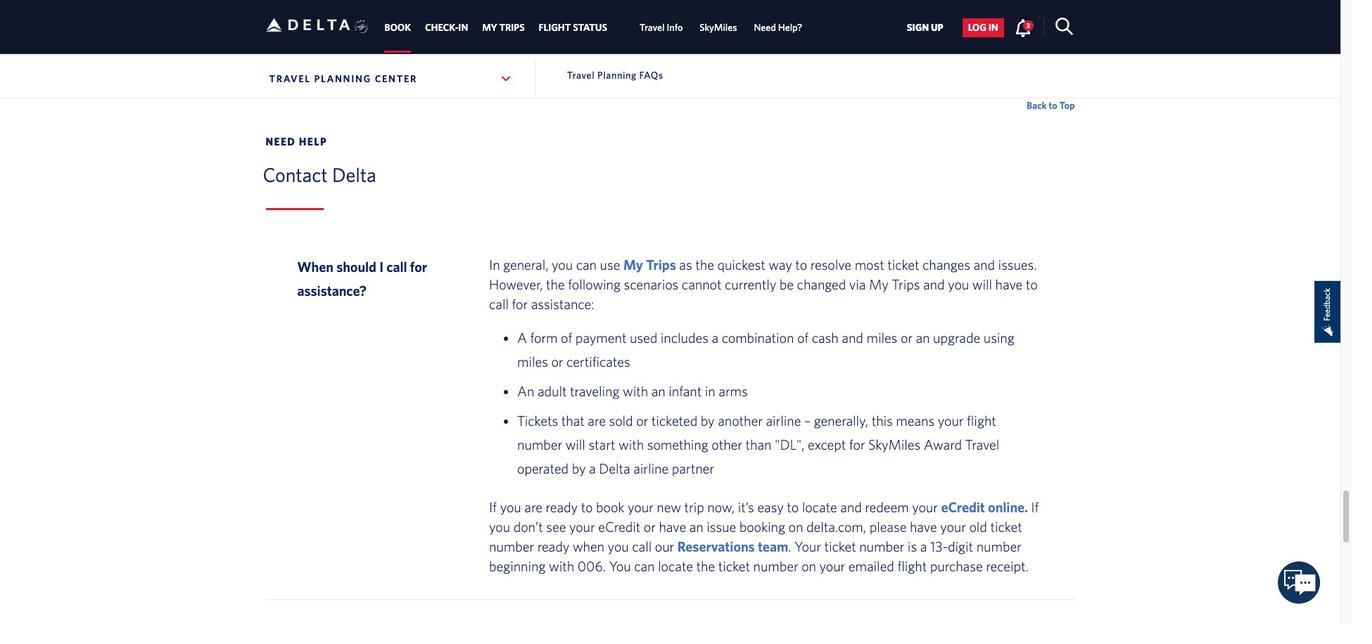 Task type: vqa. For each thing, say whether or not it's contained in the screenshot.
the issues.
yes



Task type: describe. For each thing, give the bounding box(es) containing it.
means
[[896, 413, 935, 429]]

a
[[517, 330, 527, 346]]

see
[[546, 519, 566, 536]]

1 vertical spatial an
[[652, 384, 666, 400]]

now,
[[708, 500, 735, 516]]

ticketed
[[652, 413, 698, 429]]

when
[[297, 259, 334, 275]]

flight
[[539, 22, 571, 33]]

the inside the . your ticket number is a 13-digit number beginning with 006. you can locate the ticket number on your emailed flight purchase receipt.
[[696, 559, 715, 575]]

agency?
[[297, 45, 347, 62]]

number up the receipt.
[[977, 539, 1022, 555]]

receipt.
[[986, 559, 1029, 575]]

to down issues. at the top right
[[1026, 277, 1038, 293]]

delta air lines image
[[266, 3, 350, 47]]

1 horizontal spatial by
[[701, 413, 715, 429]]

book link
[[385, 15, 411, 40]]

0 vertical spatial trips
[[646, 257, 676, 273]]

infant
[[669, 384, 702, 400]]

your left new
[[628, 500, 654, 516]]

purchase
[[930, 559, 983, 575]]

when
[[573, 539, 605, 555]]

can inside the . your ticket number is a 13-digit number beginning with 006. you can locate the ticket number on your emailed flight purchase receipt.
[[634, 559, 655, 575]]

with inside the . your ticket number is a 13-digit number beginning with 006. you can locate the ticket number on your emailed flight purchase receipt.
[[549, 559, 574, 575]]

ecredit inside if you don't see your ecredit or have an issue booking on delta.com, please have your old ticket number ready when you call our
[[598, 519, 641, 536]]

reservations team
[[678, 539, 788, 555]]

have inside as the quickest way to resolve most ticket changes and issues. however, the following scenarios cannot currently be changed via my trips and you will have to call for assistance:
[[996, 277, 1023, 293]]

in general, you can use my trips
[[489, 257, 676, 273]]

back to top
[[1027, 100, 1075, 111]]

or down "form"
[[551, 354, 563, 370]]

skymiles inside tab list
[[700, 22, 737, 33]]

on inside the . your ticket number is a 13-digit number beginning with 006. you can locate the ticket number on your emailed flight purchase receipt.
[[802, 559, 816, 575]]

0 vertical spatial ready
[[546, 500, 578, 516]]

your up the digit
[[940, 519, 966, 536]]

1 horizontal spatial airline
[[766, 413, 801, 429]]

generally,
[[814, 413, 869, 429]]

.
[[788, 539, 791, 555]]

most
[[855, 257, 884, 273]]

0 vertical spatial the
[[696, 257, 714, 273]]

way
[[769, 257, 792, 273]]

–
[[804, 413, 811, 429]]

contact
[[263, 163, 328, 187]]

emailed
[[849, 559, 894, 575]]

my trips link
[[482, 15, 525, 40]]

used
[[630, 330, 658, 346]]

006.
[[578, 559, 606, 575]]

using
[[984, 330, 1015, 346]]

quickest
[[717, 257, 766, 273]]

book
[[385, 22, 411, 33]]

1 horizontal spatial have
[[910, 519, 937, 536]]

an
[[517, 384, 534, 400]]

general,
[[503, 257, 549, 273]]

scenarios
[[624, 277, 679, 293]]

in
[[458, 22, 468, 33]]

award
[[924, 437, 962, 453]]

or inside if you don't see your ecredit or have an issue booking on delta.com, please have your old ticket number ready when you call our
[[644, 519, 656, 536]]

you left don't
[[489, 519, 510, 536]]

number down please
[[860, 539, 905, 555]]

adult
[[538, 384, 567, 400]]

online.
[[988, 500, 1028, 516]]

tickets that are sold or ticketed by another airline – generally, this means your flight number will start with something other than "dl", except for skymiles award travel operated by a delta airline partner
[[517, 413, 1000, 477]]

an inside a form of payment used includes a combination of cash and miles or an upgrade using miles or certificates
[[916, 330, 930, 346]]

traveling
[[570, 384, 620, 400]]

1 vertical spatial in
[[705, 384, 716, 400]]

is
[[908, 539, 917, 555]]

your up when
[[569, 519, 595, 536]]

skyteam image
[[355, 5, 368, 49]]

for inside when should i call for assistance?
[[410, 259, 427, 275]]

assistance:
[[531, 296, 594, 312]]

travel info
[[640, 22, 683, 33]]

currently
[[725, 277, 776, 293]]

check-in
[[425, 22, 468, 33]]

center
[[375, 73, 417, 84]]

will inside tickets that are sold or ticketed by another airline – generally, this means your flight number will start with something other than "dl", except for skymiles award travel operated by a delta airline partner
[[566, 437, 585, 453]]

log
[[968, 22, 987, 33]]

and up delta.com,
[[840, 500, 862, 516]]

don't
[[514, 519, 543, 536]]

book
[[596, 500, 625, 516]]

check-
[[425, 22, 458, 33]]

a inside tickets that are sold or ticketed by another airline – generally, this means your flight number will start with something other than "dl", except for skymiles award travel operated by a delta airline partner
[[589, 461, 596, 477]]

need help
[[266, 136, 327, 148]]

partner
[[672, 461, 714, 477]]

if you are ready to book your new trip now, it's easy to locate and redeem your ecredit online.
[[489, 500, 1028, 516]]

need
[[266, 136, 296, 148]]

flight inside tickets that are sold or ticketed by another airline – generally, this means your flight number will start with something other than "dl", except for skymiles award travel operated by a delta airline partner
[[967, 413, 996, 429]]

form
[[530, 330, 558, 346]]

to right easy at the right of page
[[787, 500, 799, 516]]

please
[[870, 519, 907, 536]]

digit
[[948, 539, 973, 555]]

easy
[[758, 500, 784, 516]]

ready inside if you don't see your ecredit or have an issue booking on delta.com, please have your old ticket number ready when you call our
[[537, 539, 570, 555]]

travel inside tickets that are sold or ticketed by another airline – generally, this means your flight number will start with something other than "dl", except for skymiles award travel operated by a delta airline partner
[[965, 437, 1000, 453]]

booking
[[740, 519, 785, 536]]

beginning
[[489, 559, 546, 575]]

call inside when should i call for assistance?
[[387, 259, 407, 275]]

status
[[573, 22, 607, 33]]

issues.
[[998, 257, 1037, 273]]

you right "general,"
[[552, 257, 573, 273]]

sign up link
[[901, 18, 949, 37]]

0 vertical spatial locate
[[802, 500, 837, 516]]

a form of payment used includes a combination of cash and miles or an upgrade using miles or certificates
[[517, 330, 1015, 370]]

our
[[655, 539, 674, 555]]

and inside a form of payment used includes a combination of cash and miles or an upgrade using miles or certificates
[[842, 330, 863, 346]]

with inside tickets that are sold or ticketed by another airline – generally, this means your flight number will start with something other than "dl", except for skymiles award travel operated by a delta airline partner
[[619, 437, 644, 453]]

my trips
[[482, 22, 525, 33]]

tickets
[[517, 413, 558, 429]]

other
[[712, 437, 743, 453]]

skymiles link
[[700, 15, 737, 40]]

log in button
[[963, 18, 1004, 37]]

are for ready
[[525, 500, 543, 516]]

travel planning center
[[269, 73, 417, 84]]

team
[[758, 539, 788, 555]]

1 vertical spatial airline
[[634, 461, 669, 477]]

be
[[780, 277, 794, 293]]

a inside a form of payment used includes a combination of cash and miles or an upgrade using miles or certificates
[[712, 330, 719, 346]]

that
[[561, 413, 585, 429]]

trips
[[499, 22, 525, 33]]

need help?
[[754, 22, 803, 33]]

to left book
[[581, 500, 593, 516]]

planning for center
[[314, 73, 372, 84]]

trips inside as the quickest way to resolve most ticket changes and issues. however, the following scenarios cannot currently be changed via my trips and you will have to call for assistance:
[[892, 277, 920, 293]]

for inside tickets that are sold or ticketed by another airline – generally, this means your flight number will start with something other than "dl", except for skymiles award travel operated by a delta airline partner
[[849, 437, 865, 453]]

sign
[[907, 22, 929, 33]]

and down changes
[[923, 277, 945, 293]]

or inside tickets that are sold or ticketed by another airline – generally, this means your flight number will start with something other than "dl", except for skymiles award travel operated by a delta airline partner
[[636, 413, 648, 429]]

travel info link
[[640, 15, 683, 40]]

reservations team link
[[678, 539, 788, 555]]

new
[[657, 500, 681, 516]]

reservations
[[678, 539, 755, 555]]

1 vertical spatial miles
[[517, 354, 548, 370]]

assistance?
[[297, 283, 367, 299]]

0 vertical spatial miles
[[867, 330, 898, 346]]

ticket inside if you don't see your ecredit or have an issue booking on delta.com, please have your old ticket number ready when you call our
[[991, 519, 1022, 536]]



Task type: locate. For each thing, give the bounding box(es) containing it.
1 vertical spatial a
[[589, 461, 596, 477]]

your inside the . your ticket number is a 13-digit number beginning with 006. you can locate the ticket number on your emailed flight purchase receipt.
[[820, 559, 845, 575]]

to left the 'top'
[[1049, 100, 1058, 111]]

1 horizontal spatial skymiles
[[869, 437, 921, 453]]

back
[[1027, 100, 1047, 111]]

1 vertical spatial ready
[[537, 539, 570, 555]]

are up don't
[[525, 500, 543, 516]]

for right i
[[410, 259, 427, 275]]

and right cash
[[842, 330, 863, 346]]

via
[[849, 277, 866, 293]]

number up beginning
[[489, 539, 534, 555]]

locate down our
[[658, 559, 693, 575]]

0 horizontal spatial skymiles
[[700, 22, 737, 33]]

should
[[337, 259, 376, 275]]

0 horizontal spatial call
[[387, 259, 407, 275]]

travel for travel planning faqs
[[567, 70, 595, 81]]

1 horizontal spatial call
[[489, 296, 509, 312]]

faqs
[[639, 70, 664, 81]]

0 horizontal spatial flight
[[898, 559, 927, 575]]

0 horizontal spatial for
[[410, 259, 427, 275]]

an inside if you don't see your ecredit or have an issue booking on delta.com, please have your old ticket number ready when you call our
[[690, 519, 704, 536]]

your inside tickets that are sold or ticketed by another airline – generally, this means your flight number will start with something other than "dl", except for skymiles award travel operated by a delta airline partner
[[938, 413, 964, 429]]

start
[[589, 437, 616, 453]]

my inside as the quickest way to resolve most ticket changes and issues. however, the following scenarios cannot currently be changed via my trips and you will have to call for assistance:
[[869, 277, 889, 293]]

2 vertical spatial call
[[632, 539, 652, 555]]

2 vertical spatial with
[[549, 559, 574, 575]]

2 vertical spatial the
[[696, 559, 715, 575]]

0 vertical spatial ecredit
[[941, 500, 985, 516]]

0 vertical spatial my
[[624, 257, 643, 273]]

if up beginning
[[489, 500, 497, 516]]

1 horizontal spatial miles
[[867, 330, 898, 346]]

sign up
[[907, 22, 944, 33]]

however,
[[489, 277, 543, 293]]

ecredit up old
[[941, 500, 985, 516]]

flight status
[[539, 22, 607, 33]]

to
[[1049, 100, 1058, 111], [796, 257, 807, 273], [1026, 277, 1038, 293], [581, 500, 593, 516], [787, 500, 799, 516]]

you down changes
[[948, 277, 969, 293]]

2 horizontal spatial a
[[920, 539, 927, 555]]

0 horizontal spatial a
[[589, 461, 596, 477]]

the right as
[[696, 257, 714, 273]]

1 vertical spatial the
[[546, 277, 565, 293]]

1 of from the left
[[561, 330, 572, 346]]

2 horizontal spatial for
[[849, 437, 865, 453]]

with left 006.
[[549, 559, 574, 575]]

1 vertical spatial with
[[619, 437, 644, 453]]

0 vertical spatial can
[[576, 257, 597, 273]]

will
[[973, 277, 992, 293], [566, 437, 585, 453]]

locate inside the . your ticket number is a 13-digit number beginning with 006. you can locate the ticket number on your emailed flight purchase receipt.
[[658, 559, 693, 575]]

skymiles
[[700, 22, 737, 33], [869, 437, 921, 453]]

planning left faqs
[[598, 70, 637, 81]]

1 vertical spatial my
[[869, 277, 889, 293]]

old
[[969, 519, 987, 536]]

cash
[[812, 330, 839, 346]]

for down generally,
[[849, 437, 865, 453]]

0 vertical spatial for
[[410, 259, 427, 275]]

a down start
[[589, 461, 596, 477]]

trips up scenarios
[[646, 257, 676, 273]]

1 horizontal spatial of
[[797, 330, 809, 346]]

ticket down reservations team link
[[718, 559, 750, 575]]

1 horizontal spatial can
[[634, 559, 655, 575]]

changes
[[923, 257, 970, 273]]

are for sold
[[588, 413, 606, 429]]

can
[[576, 257, 597, 273], [634, 559, 655, 575]]

following
[[568, 277, 621, 293]]

1 horizontal spatial an
[[690, 519, 704, 536]]

0 horizontal spatial my
[[624, 257, 643, 273]]

travel down agency?
[[269, 73, 311, 84]]

with down sold
[[619, 437, 644, 453]]

ticket right most
[[888, 257, 920, 273]]

1 vertical spatial call
[[489, 296, 509, 312]]

2 horizontal spatial call
[[632, 539, 652, 555]]

the down the reservations
[[696, 559, 715, 575]]

arms
[[719, 384, 748, 400]]

can up following
[[576, 257, 597, 273]]

0 horizontal spatial will
[[566, 437, 585, 453]]

of left cash
[[797, 330, 809, 346]]

an left upgrade
[[916, 330, 930, 346]]

your right redeem
[[912, 500, 938, 516]]

have down new
[[659, 519, 686, 536]]

have up is
[[910, 519, 937, 536]]

0 vertical spatial in
[[989, 22, 999, 33]]

issue
[[707, 519, 736, 536]]

13-
[[930, 539, 948, 555]]

0 horizontal spatial planning
[[314, 73, 372, 84]]

travel planning center button
[[266, 61, 516, 96]]

travel right 'award'
[[965, 437, 1000, 453]]

planning for faqs
[[598, 70, 637, 81]]

2 vertical spatial an
[[690, 519, 704, 536]]

or left upgrade
[[901, 330, 913, 346]]

can right you
[[634, 559, 655, 575]]

on down your
[[802, 559, 816, 575]]

are inside tickets that are sold or ticketed by another airline – generally, this means your flight number will start with something other than "dl", except for skymiles award travel operated by a delta airline partner
[[588, 413, 606, 429]]

1 horizontal spatial locate
[[802, 500, 837, 516]]

1 if from the left
[[489, 500, 497, 516]]

1 vertical spatial locate
[[658, 559, 693, 575]]

0 vertical spatial airline
[[766, 413, 801, 429]]

number down team
[[753, 559, 799, 575]]

delta inside tickets that are sold or ticketed by another airline – generally, this means your flight number will start with something other than "dl", except for skymiles award travel operated by a delta airline partner
[[599, 461, 630, 477]]

operated
[[517, 461, 569, 477]]

0 horizontal spatial if
[[489, 500, 497, 516]]

1 vertical spatial skymiles
[[869, 437, 921, 453]]

travel planning faqs
[[567, 70, 664, 81]]

0 horizontal spatial of
[[561, 330, 572, 346]]

travel for travel planning center
[[269, 73, 311, 84]]

check-in link
[[425, 15, 468, 40]]

travel inside tab list
[[640, 22, 665, 33]]

by
[[701, 413, 715, 429], [572, 461, 586, 477]]

1 horizontal spatial flight
[[967, 413, 996, 429]]

on inside if you don't see your ecredit or have an issue booking on delta.com, please have your old ticket number ready when you call our
[[789, 519, 803, 536]]

in left arms
[[705, 384, 716, 400]]

ticket down online.
[[991, 519, 1022, 536]]

0 horizontal spatial an
[[652, 384, 666, 400]]

0 vertical spatial an
[[916, 330, 930, 346]]

0 horizontal spatial in
[[705, 384, 716, 400]]

trips right the via
[[892, 277, 920, 293]]

or up our
[[644, 519, 656, 536]]

flight right means
[[967, 413, 996, 429]]

if for if you are ready to book your new trip now, it's easy to locate and redeem your ecredit online.
[[489, 500, 497, 516]]

1 vertical spatial trips
[[892, 277, 920, 293]]

call left our
[[632, 539, 652, 555]]

with up sold
[[623, 384, 648, 400]]

0 vertical spatial by
[[701, 413, 715, 429]]

2 horizontal spatial an
[[916, 330, 930, 346]]

number inside if you don't see your ecredit or have an issue booking on delta.com, please have your old ticket number ready when you call our
[[489, 539, 534, 555]]

ticket down delta.com,
[[824, 539, 856, 555]]

1 vertical spatial ecredit
[[598, 519, 641, 536]]

1 horizontal spatial delta
[[599, 461, 630, 477]]

1 horizontal spatial trips
[[892, 277, 920, 293]]

1 vertical spatial flight
[[898, 559, 927, 575]]

for down however,
[[512, 296, 528, 312]]

and
[[974, 257, 995, 273], [923, 277, 945, 293], [842, 330, 863, 346], [840, 500, 862, 516]]

an left infant
[[652, 384, 666, 400]]

2 if from the left
[[1031, 500, 1039, 516]]

will up using
[[973, 277, 992, 293]]

miles down a
[[517, 354, 548, 370]]

1 vertical spatial can
[[634, 559, 655, 575]]

0 vertical spatial are
[[588, 413, 606, 429]]

are right that
[[588, 413, 606, 429]]

0 vertical spatial on
[[789, 519, 803, 536]]

for inside as the quickest way to resolve most ticket changes and issues. however, the following scenarios cannot currently be changed via my trips and you will have to call for assistance:
[[512, 296, 528, 312]]

1 horizontal spatial a
[[712, 330, 719, 346]]

an adult traveling with an infant in arms
[[517, 384, 758, 400]]

1 vertical spatial delta
[[599, 461, 630, 477]]

1 horizontal spatial in
[[989, 22, 999, 33]]

travel inside 'dropdown button'
[[269, 73, 311, 84]]

0 horizontal spatial ecredit
[[598, 519, 641, 536]]

tab list containing book
[[378, 0, 811, 53]]

if you don't see your ecredit or have an issue booking on delta.com, please have your old ticket number ready when you call our
[[489, 500, 1039, 555]]

1 vertical spatial are
[[525, 500, 543, 516]]

your up 'award'
[[938, 413, 964, 429]]

in inside log in button
[[989, 22, 999, 33]]

0 horizontal spatial are
[[525, 500, 543, 516]]

0 horizontal spatial miles
[[517, 354, 548, 370]]

back to top link
[[1027, 100, 1075, 111]]

combination
[[722, 330, 794, 346]]

or right sold
[[636, 413, 648, 429]]

0 horizontal spatial locate
[[658, 559, 693, 575]]

by up other
[[701, 413, 715, 429]]

if
[[489, 500, 497, 516], [1031, 500, 1039, 516]]

you inside as the quickest way to resolve most ticket changes and issues. however, the following scenarios cannot currently be changed via my trips and you will have to call for assistance:
[[948, 277, 969, 293]]

flight
[[967, 413, 996, 429], [898, 559, 927, 575]]

1 horizontal spatial ecredit
[[941, 500, 985, 516]]

locate
[[802, 500, 837, 516], [658, 559, 693, 575]]

for
[[410, 259, 427, 275], [512, 296, 528, 312], [849, 437, 865, 453]]

0 vertical spatial delta
[[332, 163, 376, 187]]

travel down flight status link
[[567, 70, 595, 81]]

log in
[[968, 22, 999, 33]]

sold
[[609, 413, 633, 429]]

of right "form"
[[561, 330, 572, 346]]

my right the via
[[869, 277, 889, 293]]

are
[[588, 413, 606, 429], [525, 500, 543, 516]]

info
[[667, 22, 683, 33]]

ecredit online. link
[[941, 500, 1028, 516]]

on up '.'
[[789, 519, 803, 536]]

a inside the . your ticket number is a 13-digit number beginning with 006. you can locate the ticket number on your emailed flight purchase receipt.
[[920, 539, 927, 555]]

airline down something
[[634, 461, 669, 477]]

will down that
[[566, 437, 585, 453]]

an down trip
[[690, 519, 704, 536]]

0 vertical spatial a
[[712, 330, 719, 346]]

"dl",
[[775, 437, 805, 453]]

travel left the info
[[640, 22, 665, 33]]

call inside if you don't see your ecredit or have an issue booking on delta.com, please have your old ticket number ready when you call our
[[632, 539, 652, 555]]

need help? link
[[754, 15, 803, 40]]

payment
[[576, 330, 627, 346]]

1 horizontal spatial will
[[973, 277, 992, 293]]

the up 'assistance:'
[[546, 277, 565, 293]]

except
[[808, 437, 846, 453]]

if for if you don't see your ecredit or have an issue booking on delta.com, please have your old ticket number ready when you call our
[[1031, 500, 1039, 516]]

2 vertical spatial a
[[920, 539, 927, 555]]

1 horizontal spatial for
[[512, 296, 528, 312]]

1 horizontal spatial my
[[869, 277, 889, 293]]

locate up delta.com,
[[802, 500, 837, 516]]

2 of from the left
[[797, 330, 809, 346]]

in right log
[[989, 22, 999, 33]]

planning
[[598, 70, 637, 81], [314, 73, 372, 84]]

skymiles down this
[[869, 437, 921, 453]]

trips
[[646, 257, 676, 273], [892, 277, 920, 293]]

as
[[679, 257, 692, 273]]

have down issues. at the top right
[[996, 277, 1023, 293]]

2 horizontal spatial have
[[996, 277, 1023, 293]]

miles
[[867, 330, 898, 346], [517, 354, 548, 370]]

ready down see
[[537, 539, 570, 555]]

if inside if you don't see your ecredit or have an issue booking on delta.com, please have your old ticket number ready when you call our
[[1031, 500, 1039, 516]]

1 horizontal spatial are
[[588, 413, 606, 429]]

0 vertical spatial flight
[[967, 413, 996, 429]]

ecredit
[[941, 500, 985, 516], [598, 519, 641, 536]]

0 horizontal spatial trips
[[646, 257, 676, 273]]

a
[[712, 330, 719, 346], [589, 461, 596, 477], [920, 539, 927, 555]]

top
[[1060, 100, 1075, 111]]

message us image
[[1278, 563, 1321, 605]]

a right the "includes"
[[712, 330, 719, 346]]

0 vertical spatial skymiles
[[700, 22, 737, 33]]

my right use
[[624, 257, 643, 273]]

your down your
[[820, 559, 845, 575]]

delta right contact
[[332, 163, 376, 187]]

planning down agency?
[[314, 73, 372, 84]]

my
[[624, 257, 643, 273], [869, 277, 889, 293]]

you up don't
[[500, 500, 521, 516]]

2 vertical spatial for
[[849, 437, 865, 453]]

ticket inside as the quickest way to resolve most ticket changes and issues. however, the following scenarios cannot currently be changed via my trips and you will have to call for assistance:
[[888, 257, 920, 273]]

0 horizontal spatial can
[[576, 257, 597, 273]]

ready up see
[[546, 500, 578, 516]]

0 vertical spatial call
[[387, 259, 407, 275]]

call inside as the quickest way to resolve most ticket changes and issues. however, the following scenarios cannot currently be changed via my trips and you will have to call for assistance:
[[489, 296, 509, 312]]

planning inside 'dropdown button'
[[314, 73, 372, 84]]

delta down start
[[599, 461, 630, 477]]

flight inside the . your ticket number is a 13-digit number beginning with 006. you can locate the ticket number on your emailed flight purchase receipt.
[[898, 559, 927, 575]]

my trips link
[[624, 257, 676, 273]]

and left issues. at the top right
[[974, 257, 995, 273]]

0 horizontal spatial airline
[[634, 461, 669, 477]]

travel for travel info
[[640, 22, 665, 33]]

something
[[647, 437, 709, 453]]

have
[[996, 277, 1023, 293], [659, 519, 686, 536], [910, 519, 937, 536]]

a right is
[[920, 539, 927, 555]]

skymiles right the info
[[700, 22, 737, 33]]

your
[[938, 413, 964, 429], [628, 500, 654, 516], [912, 500, 938, 516], [569, 519, 595, 536], [940, 519, 966, 536], [820, 559, 845, 575]]

0 horizontal spatial delta
[[332, 163, 376, 187]]

1 vertical spatial will
[[566, 437, 585, 453]]

call down however,
[[489, 296, 509, 312]]

0 horizontal spatial by
[[572, 461, 586, 477]]

0 vertical spatial will
[[973, 277, 992, 293]]

this
[[872, 413, 893, 429]]

0 horizontal spatial have
[[659, 519, 686, 536]]

1 vertical spatial by
[[572, 461, 586, 477]]

1 vertical spatial for
[[512, 296, 528, 312]]

call right i
[[387, 259, 407, 275]]

changed
[[797, 277, 846, 293]]

3
[[1027, 21, 1030, 29]]

trip
[[684, 500, 704, 516]]

will inside as the quickest way to resolve most ticket changes and issues. however, the following scenarios cannot currently be changed via my trips and you will have to call for assistance:
[[973, 277, 992, 293]]

0 vertical spatial with
[[623, 384, 648, 400]]

call
[[387, 259, 407, 275], [489, 296, 509, 312], [632, 539, 652, 555]]

number inside tickets that are sold or ticketed by another airline – generally, this means your flight number will start with something other than "dl", except for skymiles award travel operated by a delta airline partner
[[517, 437, 562, 453]]

redeem
[[865, 500, 909, 516]]

when should i call for assistance?
[[297, 259, 427, 299]]

your
[[795, 539, 821, 555]]

1 horizontal spatial if
[[1031, 500, 1039, 516]]

if right online.
[[1031, 500, 1039, 516]]

number down tickets
[[517, 437, 562, 453]]

1 vertical spatial on
[[802, 559, 816, 575]]

airline left – on the bottom of the page
[[766, 413, 801, 429]]

travel
[[640, 22, 665, 33], [567, 70, 595, 81], [269, 73, 311, 84], [965, 437, 1000, 453]]

flight down is
[[898, 559, 927, 575]]

you up you
[[608, 539, 629, 555]]

skymiles inside tickets that are sold or ticketed by another airline – generally, this means your flight number will start with something other than "dl", except for skymiles award travel operated by a delta airline partner
[[869, 437, 921, 453]]

ecredit down book
[[598, 519, 641, 536]]

by right operated in the bottom left of the page
[[572, 461, 586, 477]]

miles right cash
[[867, 330, 898, 346]]

1 horizontal spatial planning
[[598, 70, 637, 81]]

my
[[482, 22, 497, 33]]

. your ticket number is a 13-digit number beginning with 006. you can locate the ticket number on your emailed flight purchase receipt.
[[489, 539, 1029, 575]]

tab list
[[378, 0, 811, 53]]

to right way
[[796, 257, 807, 273]]

help?
[[778, 22, 803, 33]]



